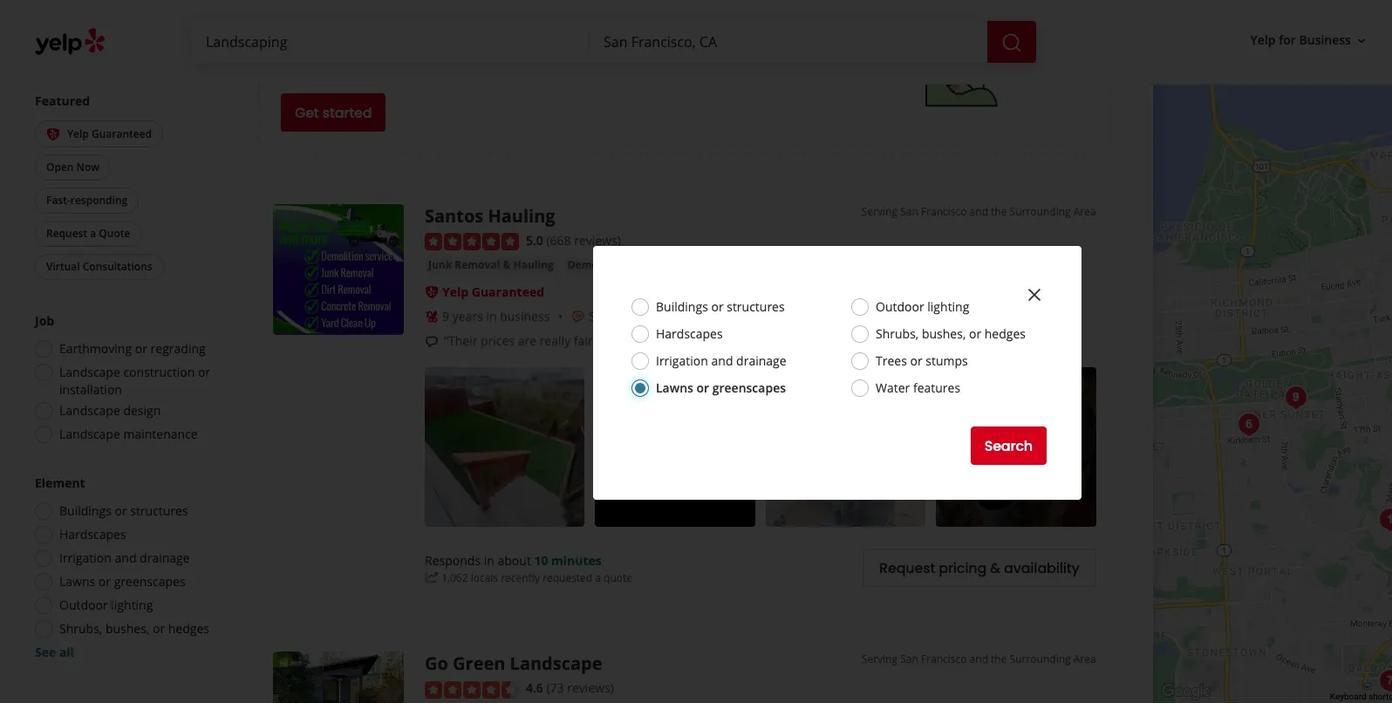 Task type: describe. For each thing, give the bounding box(es) containing it.
structures inside search dialog
[[727, 298, 785, 315]]

1 vertical spatial in
[[484, 552, 494, 569]]

water features
[[876, 379, 960, 396]]

far
[[637, 333, 653, 349]]

open
[[46, 160, 74, 174]]

consultations
[[83, 259, 152, 274]]

1 vertical spatial greenscapes
[[114, 573, 185, 590]]

option group containing element
[[30, 474, 216, 661]]

go green landscape
[[425, 652, 602, 675]]

option group containing job
[[30, 312, 216, 448]]

francisco for go green landscape
[[921, 652, 967, 667]]

"their prices are really fair and as far as landscaping they pay great attention to the smallest..." more
[[444, 333, 1021, 349]]

area for go green landscape
[[1073, 652, 1096, 667]]

9 years in business
[[442, 308, 550, 325]]

virtual
[[46, 259, 80, 274]]

business
[[1299, 32, 1351, 48]]

free price estimates from local landscapers image
[[918, 37, 1005, 124]]

see for see all
[[35, 644, 56, 660]]

bushes, inside search dialog
[[922, 325, 966, 342]]

surrounding for go green landscape
[[1010, 652, 1071, 667]]

are
[[518, 333, 536, 349]]

16 speaks spanish v2 image
[[571, 310, 585, 324]]

speaks
[[589, 308, 629, 325]]

and inside free price estimates from local landscapers tell us about your project and get help from sponsored businesses.
[[429, 48, 451, 65]]

16 trending v2 image
[[425, 571, 439, 585]]

san for santos hauling
[[900, 204, 918, 219]]

1 vertical spatial irrigation
[[59, 550, 112, 566]]

1 vertical spatial the
[[902, 333, 921, 349]]

1 vertical spatial structures
[[130, 502, 188, 519]]

lighting inside search dialog
[[927, 298, 969, 315]]

0 vertical spatial from
[[459, 17, 501, 41]]

now
[[76, 160, 100, 174]]

drainage inside search dialog
[[736, 352, 786, 369]]

they
[[748, 333, 772, 349]]

0 horizontal spatial lawns
[[59, 573, 95, 590]]

sponsored
[[534, 48, 595, 65]]

1 vertical spatial outdoor lighting
[[59, 597, 153, 613]]

demolition services button
[[564, 257, 675, 274]]

san for go green landscape
[[900, 652, 918, 667]]

landscape maintenance
[[59, 426, 198, 442]]

request for request a quote
[[46, 226, 87, 241]]

responds
[[425, 552, 481, 569]]

virtual consultations button
[[35, 254, 164, 280]]

business
[[500, 308, 550, 325]]

0 horizontal spatial shrubs,
[[59, 620, 102, 637]]

project
[[386, 48, 426, 65]]

& for pricing
[[990, 558, 1001, 578]]

regrading
[[151, 340, 206, 357]]

featured group
[[31, 92, 216, 283]]

demolition services link
[[564, 257, 675, 274]]

responding
[[70, 193, 128, 208]]

installation
[[59, 381, 122, 398]]

hardscapes inside option group
[[59, 526, 126, 543]]

landscaping
[[672, 333, 744, 349]]

junk removal & hauling button
[[425, 257, 557, 274]]

the for go green landscape
[[991, 652, 1007, 667]]

tell
[[281, 48, 301, 65]]

businesses.
[[598, 48, 664, 65]]

quote
[[604, 570, 632, 585]]

get
[[295, 102, 319, 123]]

hedges inside option group
[[168, 620, 209, 637]]

shrubs, inside search dialog
[[876, 325, 919, 342]]

fast-responding
[[46, 193, 128, 208]]

4.6 star rating image
[[425, 681, 519, 698]]

5.0
[[526, 232, 543, 249]]

map region
[[1002, 36, 1392, 703]]

go green landscape link
[[425, 652, 602, 675]]

request a quote
[[46, 226, 130, 241]]

keyboard shortc button
[[1330, 691, 1392, 703]]

strautman gardening pros image
[[1279, 380, 1314, 415]]

search
[[984, 436, 1033, 456]]

santos hauling image
[[273, 204, 404, 335]]

stumps
[[926, 352, 968, 369]]

serving for santos hauling
[[862, 204, 898, 219]]

all
[[59, 644, 74, 660]]

fast-
[[46, 193, 70, 208]]

junk
[[428, 258, 452, 272]]

request a quote button
[[35, 221, 142, 247]]

job
[[35, 312, 54, 329]]

great
[[799, 333, 829, 349]]

landscape design
[[59, 402, 161, 419]]

serving san francisco and the surrounding area for go green landscape
[[862, 652, 1096, 667]]

area for santos hauling
[[1073, 204, 1096, 219]]

4.6
[[526, 680, 543, 696]]

yelp for business button
[[1243, 25, 1375, 56]]

junk removal & hauling link
[[425, 257, 557, 274]]

1,062 locals recently requested a quote
[[441, 570, 632, 585]]

go
[[425, 652, 448, 675]]

0 horizontal spatial yelp guaranteed button
[[35, 120, 163, 147]]

yelp for business
[[1250, 32, 1351, 48]]

features
[[913, 379, 960, 396]]

2 as from the left
[[656, 333, 668, 349]]

portfolio
[[1003, 438, 1052, 455]]

get
[[454, 48, 472, 65]]

life garden image
[[1373, 663, 1392, 698]]

maintenance
[[123, 426, 198, 442]]

attention
[[832, 333, 884, 349]]

smallest..."
[[924, 333, 985, 349]]

fast-responding button
[[35, 188, 139, 214]]

serving san francisco and the surrounding area for santos hauling
[[862, 204, 1096, 219]]

spanish
[[632, 308, 677, 325]]

water
[[876, 379, 910, 396]]

yelp inside featured group
[[67, 126, 89, 141]]

us
[[304, 48, 317, 65]]

1 horizontal spatial from
[[503, 48, 531, 65]]

for
[[1279, 32, 1296, 48]]

element
[[35, 474, 85, 491]]

junk removal & hauling
[[428, 258, 554, 272]]

help
[[475, 48, 500, 65]]

santos hauling
[[425, 204, 555, 228]]

outdoor lighting inside search dialog
[[876, 298, 969, 315]]

shrubs, bushes, or hedges inside search dialog
[[876, 325, 1026, 342]]

search image
[[1001, 32, 1022, 53]]

keyboard
[[1330, 692, 1367, 701]]

serving for go green landscape
[[862, 652, 898, 667]]

request pricing & availability
[[879, 558, 1080, 578]]

landscape for landscape design
[[59, 402, 120, 419]]

recently
[[501, 570, 540, 585]]

reviews) for santos hauling
[[574, 232, 621, 249]]

demolition services
[[568, 258, 671, 272]]

open now
[[46, 160, 100, 174]]

landscape for landscape maintenance
[[59, 426, 120, 442]]

irrigation inside search dialog
[[656, 352, 708, 369]]

1 vertical spatial drainage
[[140, 550, 190, 566]]

0 horizontal spatial shrubs, bushes, or hedges
[[59, 620, 209, 637]]



Task type: locate. For each thing, give the bounding box(es) containing it.
construction
[[123, 364, 195, 380]]

0 vertical spatial in
[[486, 308, 497, 325]]

1 horizontal spatial bushes,
[[922, 325, 966, 342]]

shrubs, up trees
[[876, 325, 919, 342]]

outdoor up to
[[876, 298, 924, 315]]

buildings or structures up the "their prices are really fair and as far as landscaping they pay great attention to the smallest..." more
[[656, 298, 785, 315]]

buildings
[[656, 298, 708, 315], [59, 502, 111, 519]]

1 surrounding from the top
[[1010, 204, 1071, 219]]

a left "quote"
[[595, 570, 601, 585]]

hauling
[[488, 204, 555, 228], [513, 258, 554, 272]]

greenscapes inside search dialog
[[712, 379, 786, 396]]

1 area from the top
[[1073, 204, 1096, 219]]

1 horizontal spatial lawns
[[656, 379, 693, 396]]

16 yelp guaranteed v2 image
[[46, 127, 60, 141]]

really
[[540, 333, 571, 349]]

request pricing & availability button
[[863, 549, 1096, 587]]

irrigation and drainage inside search dialog
[[656, 352, 786, 369]]

0 horizontal spatial irrigation and drainage
[[59, 550, 190, 566]]

0 vertical spatial yelp guaranteed
[[67, 126, 152, 141]]

a
[[90, 226, 96, 241], [595, 570, 601, 585]]

guaranteed
[[92, 126, 152, 141], [472, 284, 544, 300]]

0 vertical spatial yelp guaranteed button
[[35, 120, 163, 147]]

yelp guaranteed inside button
[[67, 126, 152, 141]]

request inside "button"
[[879, 558, 935, 578]]

0 vertical spatial request
[[46, 226, 87, 241]]

1 horizontal spatial hedges
[[985, 325, 1026, 342]]

2 horizontal spatial yelp
[[1250, 32, 1276, 48]]

0 horizontal spatial about
[[320, 48, 354, 65]]

speaks spanish
[[589, 308, 677, 325]]

outdoor lighting up all
[[59, 597, 153, 613]]

1 vertical spatial request
[[879, 558, 935, 578]]

0 vertical spatial hedges
[[985, 325, 1026, 342]]

logiculture image
[[1232, 407, 1267, 442]]

guaranteed up 'now' at top left
[[92, 126, 152, 141]]

2 francisco from the top
[[921, 652, 967, 667]]

1 horizontal spatial hardscapes
[[656, 325, 723, 342]]

hedges
[[985, 325, 1026, 342], [168, 620, 209, 637]]

0 vertical spatial irrigation and drainage
[[656, 352, 786, 369]]

1 francisco from the top
[[921, 204, 967, 219]]

see inside see portfolio link
[[980, 438, 1000, 455]]

request left pricing
[[879, 558, 935, 578]]

0 horizontal spatial a
[[90, 226, 96, 241]]

1 vertical spatial yelp guaranteed button
[[442, 284, 544, 300]]

request for request pricing & availability
[[879, 558, 935, 578]]

1 horizontal spatial structures
[[727, 298, 785, 315]]

0 horizontal spatial greenscapes
[[114, 573, 185, 590]]

1 vertical spatial yelp
[[67, 126, 89, 141]]

2 area from the top
[[1073, 652, 1096, 667]]

reviews) right (73
[[567, 680, 614, 696]]

structures up they
[[727, 298, 785, 315]]

hardscapes
[[656, 325, 723, 342], [59, 526, 126, 543]]

request inside button
[[46, 226, 87, 241]]

design
[[123, 402, 161, 419]]

1 horizontal spatial outdoor
[[876, 298, 924, 315]]

lawns or greenscapes inside search dialog
[[656, 379, 786, 396]]

a left quote
[[90, 226, 96, 241]]

yelp guaranteed button up 'now' at top left
[[35, 120, 163, 147]]

& right the removal
[[503, 258, 511, 272]]

yelp guaranteed button up 9 years in business
[[442, 284, 544, 300]]

0 vertical spatial bushes,
[[922, 325, 966, 342]]

lawns up all
[[59, 573, 95, 590]]

1 vertical spatial yelp guaranteed
[[442, 284, 544, 300]]

trees or stumps
[[876, 352, 968, 369]]

1 vertical spatial serving san francisco and the surrounding area
[[862, 652, 1096, 667]]

buildings or structures inside search dialog
[[656, 298, 785, 315]]

1 horizontal spatial see
[[980, 438, 1000, 455]]

0 vertical spatial reviews)
[[574, 232, 621, 249]]

san
[[900, 204, 918, 219], [900, 652, 918, 667]]

surrounding
[[1010, 204, 1071, 219], [1010, 652, 1071, 667]]

get started button
[[281, 93, 386, 132]]

hardscapes inside search dialog
[[656, 325, 723, 342]]

1 horizontal spatial guaranteed
[[472, 284, 544, 300]]

1 horizontal spatial yelp guaranteed
[[442, 284, 544, 300]]

1 vertical spatial &
[[990, 558, 1001, 578]]

the
[[991, 204, 1007, 219], [902, 333, 921, 349], [991, 652, 1007, 667]]

landscape up (73
[[510, 652, 602, 675]]

as left far
[[621, 333, 633, 349]]

16 chevron down v2 image
[[1355, 34, 1368, 48]]

1 horizontal spatial lighting
[[927, 298, 969, 315]]

lighting
[[927, 298, 969, 315], [111, 597, 153, 613]]

fair
[[574, 333, 593, 349]]

availability
[[1004, 558, 1080, 578]]

irrigation down element
[[59, 550, 112, 566]]

1 horizontal spatial as
[[656, 333, 668, 349]]

0 vertical spatial buildings or structures
[[656, 298, 785, 315]]

0 vertical spatial option group
[[30, 312, 216, 448]]

& for removal
[[503, 258, 511, 272]]

0 vertical spatial about
[[320, 48, 354, 65]]

1 horizontal spatial outdoor lighting
[[876, 298, 969, 315]]

16 years in business v2 image
[[425, 310, 439, 324]]

1 horizontal spatial buildings or structures
[[656, 298, 785, 315]]

1 vertical spatial buildings
[[59, 502, 111, 519]]

santos hauling image
[[1373, 502, 1392, 537]]

requested
[[543, 570, 592, 585]]

guaranteed up 9 years in business
[[472, 284, 544, 300]]

hardscapes down spanish
[[656, 325, 723, 342]]

1 vertical spatial hedges
[[168, 620, 209, 637]]

pricing
[[939, 558, 987, 578]]

& inside request pricing & availability "button"
[[990, 558, 1001, 578]]

francisco
[[921, 204, 967, 219], [921, 652, 967, 667]]

0 horizontal spatial structures
[[130, 502, 188, 519]]

more link
[[988, 333, 1021, 349]]

demolition
[[568, 258, 626, 272]]

lawns
[[656, 379, 693, 396], [59, 573, 95, 590]]

yelp guaranteed button
[[35, 120, 163, 147], [442, 284, 544, 300]]

2 option group from the top
[[30, 474, 216, 661]]

1 vertical spatial outdoor
[[59, 597, 108, 613]]

earthmoving
[[59, 340, 132, 357]]

and inside search dialog
[[711, 352, 733, 369]]

0 vertical spatial hauling
[[488, 204, 555, 228]]

shrubs, up all
[[59, 620, 102, 637]]

1 serving san francisco and the surrounding area from the top
[[862, 204, 1096, 219]]

2 san from the top
[[900, 652, 918, 667]]

0 vertical spatial &
[[503, 258, 511, 272]]

free price estimates from local landscapers tell us about your project and get help from sponsored businesses.
[[281, 17, 664, 65]]

from up help
[[459, 17, 501, 41]]

landscape inside landscape construction or installation
[[59, 364, 120, 380]]

2 vertical spatial the
[[991, 652, 1007, 667]]

quote
[[99, 226, 130, 241]]

0 horizontal spatial buildings or structures
[[59, 502, 188, 519]]

1 horizontal spatial &
[[990, 558, 1001, 578]]

or
[[711, 298, 724, 315], [969, 325, 981, 342], [135, 340, 147, 357], [910, 352, 923, 369], [198, 364, 210, 380], [696, 379, 709, 396], [115, 502, 127, 519], [98, 573, 111, 590], [153, 620, 165, 637]]

outdoor inside search dialog
[[876, 298, 924, 315]]

lawns inside search dialog
[[656, 379, 693, 396]]

1 vertical spatial guaranteed
[[472, 284, 544, 300]]

local
[[505, 17, 547, 41]]

1 horizontal spatial a
[[595, 570, 601, 585]]

option group
[[30, 312, 216, 448], [30, 474, 216, 661]]

hauling inside "button"
[[513, 258, 554, 272]]

see for see portfolio
[[980, 438, 1000, 455]]

0 horizontal spatial guaranteed
[[92, 126, 152, 141]]

search button
[[971, 427, 1047, 465]]

santos hauling link
[[425, 204, 555, 228]]

your
[[357, 48, 383, 65]]

buildings or structures down element
[[59, 502, 188, 519]]

info icon image
[[682, 309, 696, 323], [682, 309, 696, 323]]

0 vertical spatial lawns
[[656, 379, 693, 396]]

landscape
[[59, 364, 120, 380], [59, 402, 120, 419], [59, 426, 120, 442], [510, 652, 602, 675]]

& right pricing
[[990, 558, 1001, 578]]

0 vertical spatial area
[[1073, 204, 1096, 219]]

9
[[442, 308, 449, 325]]

earthmoving or regrading
[[59, 340, 206, 357]]

1 vertical spatial about
[[498, 552, 531, 569]]

and inside option group
[[115, 550, 136, 566]]

irrigation
[[656, 352, 708, 369], [59, 550, 112, 566]]

landscape down landscape design
[[59, 426, 120, 442]]

& inside junk removal & hauling "button"
[[503, 258, 511, 272]]

16 speech v2 image
[[425, 335, 439, 349]]

green
[[453, 652, 505, 675]]

keyboard shortc
[[1330, 692, 1392, 701]]

see portfolio
[[980, 438, 1052, 455]]

0 horizontal spatial outdoor
[[59, 597, 108, 613]]

request up virtual in the top left of the page
[[46, 226, 87, 241]]

1 vertical spatial serving
[[862, 652, 898, 667]]

landscape up installation
[[59, 364, 120, 380]]

1 vertical spatial bushes,
[[105, 620, 149, 637]]

0 horizontal spatial buildings
[[59, 502, 111, 519]]

about right us
[[320, 48, 354, 65]]

0 horizontal spatial bushes,
[[105, 620, 149, 637]]

0 vertical spatial lighting
[[927, 298, 969, 315]]

buildings down element
[[59, 502, 111, 519]]

yelp right 16 yelp guaranteed v2 icon
[[67, 126, 89, 141]]

10
[[534, 552, 548, 569]]

open now button
[[35, 154, 111, 181]]

buildings inside search dialog
[[656, 298, 708, 315]]

1 vertical spatial irrigation and drainage
[[59, 550, 190, 566]]

shrubs,
[[876, 325, 919, 342], [59, 620, 102, 637]]

0 vertical spatial outdoor lighting
[[876, 298, 969, 315]]

trees
[[876, 352, 907, 369]]

virtual consultations
[[46, 259, 152, 274]]

get started
[[295, 102, 372, 123]]

outdoor lighting up to
[[876, 298, 969, 315]]

2 serving san francisco and the surrounding area from the top
[[862, 652, 1096, 667]]

0 vertical spatial hardscapes
[[656, 325, 723, 342]]

area
[[1073, 204, 1096, 219], [1073, 652, 1096, 667]]

2 surrounding from the top
[[1010, 652, 1071, 667]]

2 vertical spatial yelp
[[442, 284, 469, 300]]

price
[[321, 17, 365, 41]]

0 horizontal spatial lighting
[[111, 597, 153, 613]]

0 vertical spatial greenscapes
[[712, 379, 786, 396]]

see portfolio link
[[936, 367, 1096, 527]]

shrubs, bushes, or hedges
[[876, 325, 1026, 342], [59, 620, 209, 637]]

None search field
[[192, 21, 1040, 63]]

in up locals
[[484, 552, 494, 569]]

irrigation down landscaping
[[656, 352, 708, 369]]

reviews) for go green landscape
[[567, 680, 614, 696]]

1 horizontal spatial lawns or greenscapes
[[656, 379, 786, 396]]

guaranteed inside button
[[92, 126, 152, 141]]

buildings or structures
[[656, 298, 785, 315], [59, 502, 188, 519]]

hauling up the 5.0
[[488, 204, 555, 228]]

1 san from the top
[[900, 204, 918, 219]]

close image
[[1024, 284, 1045, 305]]

1 horizontal spatial yelp guaranteed button
[[442, 284, 544, 300]]

hardscapes down element
[[59, 526, 126, 543]]

0 vertical spatial irrigation
[[656, 352, 708, 369]]

about up recently
[[498, 552, 531, 569]]

0 vertical spatial shrubs, bushes, or hedges
[[876, 325, 1026, 342]]

1 vertical spatial reviews)
[[567, 680, 614, 696]]

google image
[[1157, 680, 1215, 703]]

prices
[[481, 333, 515, 349]]

free
[[281, 17, 318, 41]]

search dialog
[[0, 0, 1392, 703]]

serving san francisco and the surrounding area
[[862, 204, 1096, 219], [862, 652, 1096, 667]]

yelp left for
[[1250, 32, 1276, 48]]

landscapers
[[550, 17, 662, 41]]

landscape for landscape construction or installation
[[59, 364, 120, 380]]

2 serving from the top
[[862, 652, 898, 667]]

yelp guaranteed up 9 years in business
[[442, 284, 544, 300]]

lighting inside option group
[[111, 597, 153, 613]]

yelp guaranteed up 'now' at top left
[[67, 126, 152, 141]]

0 vertical spatial see
[[980, 438, 1000, 455]]

1 as from the left
[[621, 333, 633, 349]]

as right far
[[656, 333, 668, 349]]

services
[[629, 258, 671, 272]]

"their
[[444, 333, 477, 349]]

iconyelpguaranteedbadgesmall image
[[425, 285, 439, 299], [425, 285, 439, 299]]

from down local
[[503, 48, 531, 65]]

reviews) up demolition on the left top of the page
[[574, 232, 621, 249]]

0 vertical spatial serving
[[862, 204, 898, 219]]

surrounding for santos hauling
[[1010, 204, 1071, 219]]

outdoor up all
[[59, 597, 108, 613]]

see all
[[35, 644, 74, 660]]

0 horizontal spatial request
[[46, 226, 87, 241]]

drainage
[[736, 352, 786, 369], [140, 550, 190, 566]]

shrubs, bushes, or hedges up all
[[59, 620, 209, 637]]

featured
[[35, 92, 90, 109]]

1 serving from the top
[[862, 204, 898, 219]]

0 horizontal spatial &
[[503, 258, 511, 272]]

&
[[503, 258, 511, 272], [990, 558, 1001, 578]]

see
[[980, 438, 1000, 455], [35, 644, 56, 660]]

estimates
[[369, 17, 456, 41]]

buildings up landscaping
[[656, 298, 708, 315]]

reviews)
[[574, 232, 621, 249], [567, 680, 614, 696]]

francisco for santos hauling
[[921, 204, 967, 219]]

1 vertical spatial surrounding
[[1010, 652, 1071, 667]]

landscape down installation
[[59, 402, 120, 419]]

1 vertical spatial from
[[503, 48, 531, 65]]

in right years
[[486, 308, 497, 325]]

and
[[429, 48, 451, 65], [970, 204, 988, 219], [596, 333, 618, 349], [711, 352, 733, 369], [115, 550, 136, 566], [970, 652, 988, 667]]

0 horizontal spatial yelp
[[67, 126, 89, 141]]

0 horizontal spatial outdoor lighting
[[59, 597, 153, 613]]

1 vertical spatial shrubs,
[[59, 620, 102, 637]]

1 vertical spatial see
[[35, 644, 56, 660]]

1 vertical spatial lawns or greenscapes
[[59, 573, 185, 590]]

yelp up '9'
[[442, 284, 469, 300]]

lawns or greenscapes
[[656, 379, 786, 396], [59, 573, 185, 590]]

0 vertical spatial a
[[90, 226, 96, 241]]

1 vertical spatial francisco
[[921, 652, 967, 667]]

structures down maintenance
[[130, 502, 188, 519]]

pay
[[776, 333, 796, 349]]

0 vertical spatial drainage
[[736, 352, 786, 369]]

about inside free price estimates from local landscapers tell us about your project and get help from sponsored businesses.
[[320, 48, 354, 65]]

5 star rating image
[[425, 233, 519, 251]]

0 vertical spatial lawns or greenscapes
[[656, 379, 786, 396]]

1 horizontal spatial request
[[879, 558, 935, 578]]

0 horizontal spatial lawns or greenscapes
[[59, 573, 185, 590]]

lawns down landscaping
[[656, 379, 693, 396]]

1 vertical spatial san
[[900, 652, 918, 667]]

1 horizontal spatial yelp
[[442, 284, 469, 300]]

1 horizontal spatial drainage
[[736, 352, 786, 369]]

more
[[988, 333, 1021, 349]]

see left portfolio
[[980, 438, 1000, 455]]

a inside button
[[90, 226, 96, 241]]

greenscapes
[[712, 379, 786, 396], [114, 573, 185, 590]]

hauling down the 5.0
[[513, 258, 554, 272]]

the for santos hauling
[[991, 204, 1007, 219]]

or inside landscape construction or installation
[[198, 364, 210, 380]]

landscape construction or installation
[[59, 364, 210, 398]]

1 vertical spatial buildings or structures
[[59, 502, 188, 519]]

0 horizontal spatial irrigation
[[59, 550, 112, 566]]

started
[[322, 102, 372, 123]]

see left all
[[35, 644, 56, 660]]

shrubs, bushes, or hedges up stumps
[[876, 325, 1026, 342]]

1 option group from the top
[[30, 312, 216, 448]]

1 vertical spatial a
[[595, 570, 601, 585]]

shortc
[[1369, 692, 1392, 701]]

responds in about 10 minutes
[[425, 552, 602, 569]]

1 vertical spatial hardscapes
[[59, 526, 126, 543]]

hedges inside search dialog
[[985, 325, 1026, 342]]

outdoor
[[876, 298, 924, 315], [59, 597, 108, 613]]



Task type: vqa. For each thing, say whether or not it's contained in the screenshot.
bottommost 'SHRUBS, BUSHES, OR HEDGES'
yes



